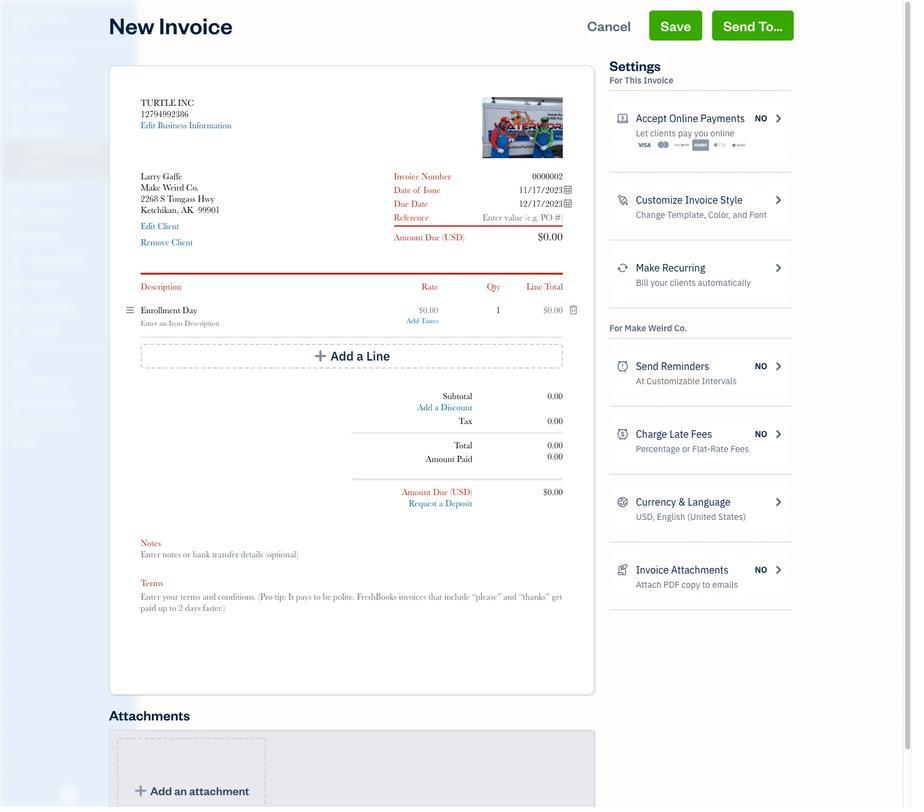 Task type: describe. For each thing, give the bounding box(es) containing it.
2 chevronright image from the top
[[773, 260, 784, 275]]

paintbrush image
[[617, 193, 629, 207]]

edit inside turtle inc 12794992386 edit business information
[[141, 120, 156, 130]]

add a line
[[331, 348, 390, 364]]

) for amount due ( usd ) request a deposit
[[471, 487, 473, 497]]

turtle for turtle inc 12794992386 edit business information
[[141, 98, 176, 108]]

information
[[189, 120, 232, 130]]

delete
[[485, 123, 511, 134]]

add an attachment
[[150, 784, 250, 798]]

percentage or flat-rate fees
[[636, 444, 750, 455]]

chart image
[[8, 302, 23, 315]]

attach pdf copy to emails
[[636, 579, 739, 591]]

plus image for add a line
[[314, 350, 328, 363]]

Item Rate (USD) text field
[[419, 305, 439, 315]]

Enter an Item Name text field
[[141, 305, 376, 316]]

turtle inc 12794992386 edit business information
[[141, 98, 232, 130]]

online
[[670, 112, 699, 125]]

customize
[[636, 194, 683, 206]]

accept
[[636, 112, 667, 125]]

accept online payments
[[636, 112, 746, 125]]

12/17/2023
[[519, 199, 563, 209]]

3 chevronright image from the top
[[773, 359, 784, 374]]

paid
[[457, 454, 473, 464]]

business
[[158, 120, 187, 130]]

save
[[661, 17, 692, 34]]

bank connections image
[[9, 417, 133, 427]]

0 vertical spatial date
[[394, 185, 411, 195]]

states)
[[719, 512, 747, 523]]

subtotal add a discount tax
[[418, 391, 473, 426]]

0 horizontal spatial fees
[[692, 428, 713, 440]]

no for charge late fees
[[755, 429, 768, 440]]

99901
[[198, 205, 220, 215]]

remove
[[141, 237, 169, 247]]

Line Total (USD) text field
[[543, 305, 563, 315]]

or
[[683, 444, 691, 455]]

this
[[625, 75, 642, 86]]

pdf
[[664, 579, 680, 591]]

remove client button
[[141, 237, 193, 248]]

weird inside 'larry gaffe make weird co. 2268 s tongass hwy ketchikan, ak  99901 edit client remove client'
[[163, 183, 184, 193]]

taxes
[[421, 317, 439, 325]]

terms
[[141, 578, 163, 588]]

Enter an Invoice # text field
[[532, 171, 563, 181]]

request a deposit button
[[409, 498, 473, 509]]

Item Quantity text field
[[483, 305, 501, 315]]

currency & language
[[636, 496, 731, 508]]

usd for amount due ( usd )
[[445, 232, 463, 242]]

invoice image
[[8, 125, 23, 138]]

for inside settings for this invoice
[[610, 75, 623, 86]]

usd for amount due ( usd ) request a deposit
[[453, 487, 471, 497]]

invoice inside settings for this invoice
[[644, 75, 674, 86]]

client image
[[8, 78, 23, 90]]

number
[[422, 171, 451, 181]]

settings for this invoice
[[610, 57, 674, 86]]

1 vertical spatial clients
[[670, 277, 696, 288]]

let
[[636, 128, 649, 139]]

main element
[[0, 0, 168, 807]]

line inside add a line button
[[367, 348, 390, 364]]

1 vertical spatial date
[[411, 199, 428, 209]]

usd, english (united states)
[[636, 512, 747, 523]]

2 vertical spatial make
[[625, 323, 647, 334]]

total amount paid
[[426, 440, 473, 464]]

amount due ( usd )
[[394, 232, 465, 242]]

delete image
[[485, 123, 538, 134]]

make recurring
[[636, 262, 706, 274]]

edit inside 'larry gaffe make weird co. 2268 s tongass hwy ketchikan, ak  99901 edit client remove client'
[[141, 221, 156, 231]]

1 vertical spatial co.
[[675, 323, 688, 334]]

dashboard image
[[8, 54, 23, 67]]

1 vertical spatial client
[[172, 237, 193, 247]]

add taxes button
[[407, 317, 439, 325]]

american express image
[[693, 139, 710, 151]]

( for amount due ( usd )
[[443, 232, 445, 242]]

cancel
[[588, 17, 631, 34]]

1 chevronright image from the top
[[773, 193, 784, 207]]

add a line button
[[141, 344, 563, 369]]

subtotal
[[443, 391, 473, 401]]

send reminders
[[636, 360, 710, 373]]

make inside 'larry gaffe make weird co. 2268 s tongass hwy ketchikan, ak  99901 edit client remove client'
[[141, 183, 161, 193]]

0.00 0.00
[[548, 440, 563, 462]]

invoice number
[[394, 171, 451, 181]]

0 vertical spatial total
[[545, 282, 563, 292]]

new invoice
[[109, 11, 233, 40]]

let clients pay you online
[[636, 128, 735, 139]]

money image
[[8, 278, 23, 291]]

latereminders image
[[617, 359, 629, 374]]

invoices image
[[617, 563, 629, 578]]

reminders
[[661, 360, 710, 373]]

flat-
[[693, 444, 711, 455]]

intervals
[[702, 376, 737, 387]]

tax
[[459, 416, 473, 426]]

usd,
[[636, 512, 655, 523]]

s
[[160, 194, 165, 204]]

1 horizontal spatial rate
[[711, 444, 729, 455]]

expense image
[[8, 207, 23, 220]]

add an attachment button
[[117, 739, 266, 807]]

inc for turtle inc 12794992386 edit business information
[[178, 98, 194, 108]]

add for add a line
[[331, 348, 354, 364]]

2 0.00 from the top
[[548, 416, 563, 426]]

a inside subtotal add a discount tax
[[435, 402, 439, 412]]

edit business information button
[[141, 120, 232, 131]]

Issue date in MM/DD/YYYY format text field
[[482, 185, 573, 195]]

no for accept online payments
[[755, 113, 768, 124]]

new
[[109, 11, 155, 40]]

0 vertical spatial client
[[158, 221, 179, 231]]

hwy
[[198, 194, 215, 204]]

ketchikan,
[[141, 205, 179, 215]]

add taxes
[[407, 317, 439, 325]]

attachment
[[189, 784, 250, 798]]

project image
[[8, 231, 23, 244]]

larry
[[141, 171, 161, 181]]

Terms text field
[[141, 591, 563, 614]]

amount due ( usd ) request a deposit
[[402, 487, 473, 508]]

inc for turtle inc owner
[[48, 11, 66, 24]]

plus image for add an attachment
[[134, 785, 148, 798]]

amount for amount due ( usd ) request a deposit
[[402, 487, 431, 497]]

cancel button
[[577, 11, 643, 40]]

charge
[[636, 428, 668, 440]]

12794992386
[[141, 109, 189, 119]]

0 vertical spatial line
[[527, 282, 543, 292]]

to...
[[759, 17, 783, 34]]

date of issue
[[394, 185, 441, 195]]

onlinesales image
[[617, 111, 629, 126]]

color,
[[709, 209, 731, 221]]

( for amount due ( usd ) request a deposit
[[450, 487, 453, 497]]

change
[[636, 209, 666, 221]]

amount for amount due ( usd )
[[394, 232, 423, 242]]

Reference Number text field
[[472, 212, 563, 222]]

due for amount due ( usd ) request a deposit
[[433, 487, 448, 497]]

(united
[[688, 512, 717, 523]]

report image
[[8, 326, 23, 338]]

no for send reminders
[[755, 361, 768, 372]]

currency
[[636, 496, 677, 508]]

invoice attachments
[[636, 564, 729, 576]]

$0.00 for amount due ( usd ) request a deposit
[[544, 487, 563, 497]]

discover image
[[674, 139, 691, 151]]



Task type: vqa. For each thing, say whether or not it's contained in the screenshot.
Invite
no



Task type: locate. For each thing, give the bounding box(es) containing it.
co. up reminders
[[675, 323, 688, 334]]

add for add taxes
[[407, 317, 419, 325]]

fees right flat-
[[731, 444, 750, 455]]

co. up tongass
[[186, 183, 199, 193]]

plus image
[[314, 350, 328, 363], [134, 785, 148, 798]]

1 vertical spatial $0.00
[[544, 487, 563, 497]]

1 vertical spatial send
[[636, 360, 659, 373]]

discount
[[441, 402, 473, 412]]

2 vertical spatial due
[[433, 487, 448, 497]]

online
[[711, 128, 735, 139]]

customize invoice style
[[636, 194, 743, 206]]

send for send to...
[[724, 17, 756, 34]]

1 vertical spatial )
[[471, 487, 473, 497]]

0 vertical spatial inc
[[48, 11, 66, 24]]

rate right or
[[711, 444, 729, 455]]

customizable
[[647, 376, 700, 387]]

copy
[[682, 579, 701, 591]]

0 vertical spatial co.
[[186, 183, 199, 193]]

3 chevronright image from the top
[[773, 563, 784, 578]]

date
[[394, 185, 411, 195], [411, 199, 428, 209]]

plus image left "an"
[[134, 785, 148, 798]]

1 vertical spatial a
[[435, 402, 439, 412]]

send up at
[[636, 360, 659, 373]]

send left to...
[[724, 17, 756, 34]]

at customizable intervals
[[636, 376, 737, 387]]

a inside button
[[357, 348, 364, 364]]

chevronright image
[[773, 111, 784, 126], [773, 260, 784, 275], [773, 359, 784, 374], [773, 495, 784, 510]]

owner
[[10, 25, 33, 34]]

1 vertical spatial attachments
[[109, 707, 190, 724]]

weird up the send reminders on the top right of the page
[[649, 323, 673, 334]]

0 horizontal spatial send
[[636, 360, 659, 373]]

0 horizontal spatial plus image
[[134, 785, 148, 798]]

clients down recurring
[[670, 277, 696, 288]]

0 vertical spatial for
[[610, 75, 623, 86]]

2268
[[141, 194, 158, 204]]

3 no from the top
[[755, 429, 768, 440]]

notes
[[141, 538, 161, 548]]

1 vertical spatial for
[[610, 323, 623, 334]]

items and services image
[[9, 397, 133, 407]]

rate up item rate (usd) text box
[[422, 282, 439, 292]]

total inside total amount paid
[[454, 440, 473, 450]]

2 horizontal spatial a
[[439, 498, 443, 508]]

2 vertical spatial a
[[439, 498, 443, 508]]

client up remove client button
[[158, 221, 179, 231]]

weird
[[163, 183, 184, 193], [649, 323, 673, 334]]

0 horizontal spatial (
[[443, 232, 445, 242]]

1 vertical spatial (
[[450, 487, 453, 497]]

estimate image
[[8, 102, 23, 114]]

inc inside 'turtle inc owner'
[[48, 11, 66, 24]]

edit up remove
[[141, 221, 156, 231]]

visa image
[[636, 139, 653, 151]]

english
[[657, 512, 686, 523]]

payment image
[[8, 184, 23, 196]]

$0.00 for usd
[[538, 231, 563, 243]]

due inside amount due ( usd ) request a deposit
[[433, 487, 448, 497]]

add inside subtotal add a discount tax
[[418, 402, 433, 412]]

0 horizontal spatial inc
[[48, 11, 66, 24]]

recurring
[[663, 262, 706, 274]]

a
[[357, 348, 364, 364], [435, 402, 439, 412], [439, 498, 443, 508]]

percentage
[[636, 444, 681, 455]]

1 horizontal spatial turtle
[[141, 98, 176, 108]]

team members image
[[9, 378, 133, 388]]

late
[[670, 428, 689, 440]]

request
[[409, 498, 437, 508]]

qty
[[487, 282, 501, 292]]

payments
[[701, 112, 746, 125]]

edit
[[141, 120, 156, 130], [141, 221, 156, 231]]

due
[[394, 199, 409, 209], [425, 232, 440, 242], [433, 487, 448, 497]]

turtle up owner
[[10, 11, 46, 24]]

0 vertical spatial edit
[[141, 120, 156, 130]]

Notes text field
[[141, 549, 563, 560]]

1 vertical spatial due
[[425, 232, 440, 242]]

0 vertical spatial plus image
[[314, 350, 328, 363]]

a inside amount due ( usd ) request a deposit
[[439, 498, 443, 508]]

0 vertical spatial fees
[[692, 428, 713, 440]]

0 vertical spatial send
[[724, 17, 756, 34]]

usd inside amount due ( usd ) request a deposit
[[453, 487, 471, 497]]

inc
[[48, 11, 66, 24], [178, 98, 194, 108]]

2 vertical spatial chevronright image
[[773, 563, 784, 578]]

chevronright image for invoice attachments
[[773, 563, 784, 578]]

deposit
[[446, 498, 473, 508]]

apps image
[[9, 358, 133, 368]]

amount inside amount due ( usd ) request a deposit
[[402, 487, 431, 497]]

( inside amount due ( usd ) request a deposit
[[450, 487, 453, 497]]

0 vertical spatial clients
[[651, 128, 677, 139]]

due up request a deposit button at the bottom of page
[[433, 487, 448, 497]]

1 horizontal spatial attachments
[[672, 564, 729, 576]]

1 vertical spatial inc
[[178, 98, 194, 108]]

0 vertical spatial $0.00
[[538, 231, 563, 243]]

$0.00 down 0.00 0.00
[[544, 487, 563, 497]]

1 vertical spatial make
[[636, 262, 660, 274]]

apple pay image
[[712, 139, 729, 151]]

0 vertical spatial usd
[[445, 232, 463, 242]]

at
[[636, 376, 645, 387]]

chevronright image for charge late fees
[[773, 427, 784, 442]]

bank image
[[731, 139, 748, 151]]

4 no from the top
[[755, 564, 768, 576]]

2 vertical spatial amount
[[402, 487, 431, 497]]

1 0.00 from the top
[[548, 391, 563, 401]]

0 horizontal spatial weird
[[163, 183, 184, 193]]

1 no from the top
[[755, 113, 768, 124]]

due date
[[394, 199, 428, 209]]

turtle inside turtle inc 12794992386 edit business information
[[141, 98, 176, 108]]

1 vertical spatial edit
[[141, 221, 156, 231]]

1 vertical spatial weird
[[649, 323, 673, 334]]

charge late fees
[[636, 428, 713, 440]]

1 vertical spatial turtle
[[141, 98, 176, 108]]

1 edit from the top
[[141, 120, 156, 130]]

2 no from the top
[[755, 361, 768, 372]]

make
[[141, 183, 161, 193], [636, 262, 660, 274], [625, 323, 647, 334]]

invoice
[[159, 11, 233, 40], [644, 75, 674, 86], [394, 171, 420, 181], [686, 194, 718, 206], [636, 564, 669, 576]]

send inside button
[[724, 17, 756, 34]]

1 chevronright image from the top
[[773, 111, 784, 126]]

co.
[[186, 183, 199, 193], [675, 323, 688, 334]]

pay
[[679, 128, 693, 139]]

) inside amount due ( usd ) request a deposit
[[471, 487, 473, 497]]

image
[[513, 123, 538, 134]]

fees
[[692, 428, 713, 440], [731, 444, 750, 455]]

0 horizontal spatial total
[[454, 440, 473, 450]]

weird down gaffe
[[163, 183, 184, 193]]

due up reference
[[394, 199, 409, 209]]

plus image inside 'add an attachment' button
[[134, 785, 148, 798]]

total up line total (usd) text box
[[545, 282, 563, 292]]

) for amount due ( usd )
[[463, 232, 465, 242]]

language
[[688, 496, 731, 508]]

edit down 12794992386
[[141, 120, 156, 130]]

1 horizontal spatial line
[[527, 282, 543, 292]]

send to... button
[[713, 11, 794, 40]]

)
[[463, 232, 465, 242], [471, 487, 473, 497]]

mastercard image
[[655, 139, 672, 151]]

0 vertical spatial make
[[141, 183, 161, 193]]

send for send reminders
[[636, 360, 659, 373]]

0 horizontal spatial a
[[357, 348, 364, 364]]

font
[[750, 209, 768, 221]]

attachments
[[672, 564, 729, 576], [109, 707, 190, 724]]

0 vertical spatial weird
[[163, 183, 184, 193]]

you
[[695, 128, 709, 139]]

3 0.00 from the top
[[548, 440, 563, 450]]

2 chevronright image from the top
[[773, 427, 784, 442]]

client right remove
[[172, 237, 193, 247]]

1 horizontal spatial plus image
[[314, 350, 328, 363]]

amount
[[394, 232, 423, 242], [426, 454, 455, 464], [402, 487, 431, 497]]

amount inside total amount paid
[[426, 454, 455, 464]]

template,
[[668, 209, 707, 221]]

1 vertical spatial usd
[[453, 487, 471, 497]]

clients
[[651, 128, 677, 139], [670, 277, 696, 288]]

1 horizontal spatial weird
[[649, 323, 673, 334]]

0 horizontal spatial turtle
[[10, 11, 46, 24]]

bill
[[636, 277, 649, 288]]

delete line item image
[[569, 305, 579, 316]]

date left "of"
[[394, 185, 411, 195]]

bars image
[[126, 305, 134, 316]]

gaffe
[[163, 171, 182, 181]]

0 horizontal spatial co.
[[186, 183, 199, 193]]

0 vertical spatial attachments
[[672, 564, 729, 576]]

0 vertical spatial a
[[357, 348, 364, 364]]

bill your clients automatically
[[636, 277, 752, 288]]

settings
[[610, 57, 661, 74]]

for left this
[[610, 75, 623, 86]]

emails
[[713, 579, 739, 591]]

&
[[679, 496, 686, 508]]

0 vertical spatial chevronright image
[[773, 193, 784, 207]]

of
[[413, 185, 421, 195]]

1 horizontal spatial inc
[[178, 98, 194, 108]]

reference
[[394, 212, 429, 222]]

freshbooks image
[[59, 788, 79, 802]]

for make weird co.
[[610, 323, 688, 334]]

save button
[[650, 11, 703, 40]]

edit client button
[[141, 221, 179, 232]]

1 horizontal spatial a
[[435, 402, 439, 412]]

refresh image
[[617, 260, 629, 275]]

1 horizontal spatial )
[[471, 487, 473, 497]]

1 vertical spatial total
[[454, 440, 473, 450]]

co. inside 'larry gaffe make weird co. 2268 s tongass hwy ketchikan, ak  99901 edit client remove client'
[[186, 183, 199, 193]]

1 horizontal spatial co.
[[675, 323, 688, 334]]

chevronright image
[[773, 193, 784, 207], [773, 427, 784, 442], [773, 563, 784, 578]]

turtle up 12794992386
[[141, 98, 176, 108]]

4 0.00 from the top
[[548, 452, 563, 462]]

timer image
[[8, 255, 23, 267]]

due down reference
[[425, 232, 440, 242]]

automatically
[[698, 277, 752, 288]]

amount up request
[[402, 487, 431, 497]]

1 for from the top
[[610, 75, 623, 86]]

currencyandlanguage image
[[617, 495, 629, 510]]

0 vertical spatial )
[[463, 232, 465, 242]]

change template, color, and font
[[636, 209, 768, 221]]

due for amount due ( usd )
[[425, 232, 440, 242]]

client
[[158, 221, 179, 231], [172, 237, 193, 247]]

add for add an attachment
[[150, 784, 172, 798]]

to
[[703, 579, 711, 591]]

latefees image
[[617, 427, 629, 442]]

turtle inside 'turtle inc owner'
[[10, 11, 46, 24]]

inc inside turtle inc 12794992386 edit business information
[[178, 98, 194, 108]]

0 vertical spatial due
[[394, 199, 409, 209]]

fees up flat-
[[692, 428, 713, 440]]

1 vertical spatial chevronright image
[[773, 427, 784, 442]]

make down larry
[[141, 183, 161, 193]]

1 vertical spatial rate
[[711, 444, 729, 455]]

rate
[[422, 282, 439, 292], [711, 444, 729, 455]]

0 vertical spatial rate
[[422, 282, 439, 292]]

0 vertical spatial turtle
[[10, 11, 46, 24]]

1 horizontal spatial (
[[450, 487, 453, 497]]

0 horizontal spatial )
[[463, 232, 465, 242]]

plus image left add a line
[[314, 350, 328, 363]]

2 edit from the top
[[141, 221, 156, 231]]

$0.00 down 12/17/2023
[[538, 231, 563, 243]]

2 for from the top
[[610, 323, 623, 334]]

4 chevronright image from the top
[[773, 495, 784, 510]]

1 vertical spatial amount
[[426, 454, 455, 464]]

total up paid
[[454, 440, 473, 450]]

plus image inside add a line button
[[314, 350, 328, 363]]

description
[[141, 282, 182, 292]]

attach
[[636, 579, 662, 591]]

1 vertical spatial fees
[[731, 444, 750, 455]]

1 vertical spatial line
[[367, 348, 390, 364]]

0 horizontal spatial rate
[[422, 282, 439, 292]]

settings image
[[9, 437, 133, 447]]

0 horizontal spatial line
[[367, 348, 390, 364]]

make up 'latereminders' image
[[625, 323, 647, 334]]

1 vertical spatial plus image
[[134, 785, 148, 798]]

no for invoice attachments
[[755, 564, 768, 576]]

date down date of issue
[[411, 199, 428, 209]]

0.00
[[548, 391, 563, 401], [548, 416, 563, 426], [548, 440, 563, 450], [548, 452, 563, 462]]

add a discount button
[[418, 402, 473, 413]]

1 horizontal spatial total
[[545, 282, 563, 292]]

clients down accept on the top of page
[[651, 128, 677, 139]]

Enter an Item Description text field
[[141, 318, 376, 328]]

turtle for turtle inc owner
[[10, 11, 46, 24]]

1 horizontal spatial send
[[724, 17, 756, 34]]

amount left paid
[[426, 454, 455, 464]]

amount down reference
[[394, 232, 423, 242]]

1 horizontal spatial fees
[[731, 444, 750, 455]]

0 vertical spatial amount
[[394, 232, 423, 242]]

usd
[[445, 232, 463, 242], [453, 487, 471, 497]]

for up 'latereminders' image
[[610, 323, 623, 334]]

make up bill
[[636, 262, 660, 274]]

0 horizontal spatial attachments
[[109, 707, 190, 724]]

your
[[651, 277, 668, 288]]

0 vertical spatial (
[[443, 232, 445, 242]]

issue
[[424, 185, 441, 195]]



